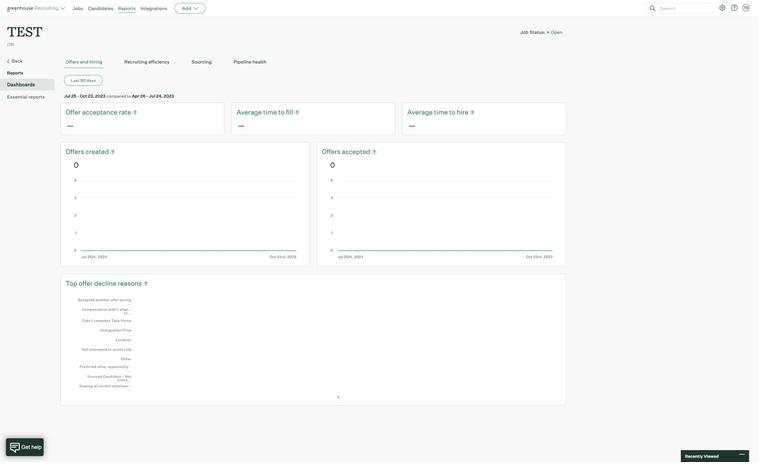 Task type: describe. For each thing, give the bounding box(es) containing it.
24,
[[156, 94, 163, 99]]

dashboards link
[[7, 81, 52, 88]]

integrations link
[[141, 5, 168, 11]]

essential reports
[[7, 94, 45, 100]]

— for hire
[[409, 121, 416, 130]]

offer
[[66, 108, 81, 116]]

rate link
[[119, 108, 131, 117]]

offers link for accepted
[[322, 147, 342, 156]]

25
[[71, 94, 76, 99]]

to link for hire
[[450, 108, 457, 117]]

0 horizontal spatial to
[[127, 94, 131, 99]]

2 2023 from the left
[[164, 94, 174, 99]]

1 vertical spatial reports
[[7, 70, 23, 75]]

rate
[[119, 108, 131, 116]]

dashboards
[[7, 82, 35, 88]]

fill link
[[286, 108, 293, 117]]

offers for created
[[66, 148, 86, 156]]

reasons
[[118, 279, 142, 287]]

job
[[521, 29, 529, 35]]

1 2023 from the left
[[95, 94, 106, 99]]

26
[[140, 94, 145, 99]]

td
[[745, 6, 749, 10]]

time link for hire
[[435, 108, 450, 117]]

decline
[[94, 279, 116, 287]]

hire link
[[457, 108, 469, 117]]

offers and hiring
[[66, 59, 102, 65]]

recruiting efficiency
[[124, 59, 170, 65]]

average for fill
[[237, 108, 262, 116]]

created
[[86, 148, 109, 156]]

job status:
[[521, 29, 546, 35]]

average time to for hire
[[408, 108, 457, 116]]

last 90 days
[[71, 78, 96, 83]]

candidates
[[88, 5, 113, 11]]

offers link for created
[[66, 147, 86, 156]]

offer link
[[79, 279, 94, 288]]

apr
[[132, 94, 139, 99]]

xychart image for created
[[74, 179, 297, 259]]

time for hire
[[435, 108, 448, 116]]

fill
[[286, 108, 293, 116]]

test
[[7, 23, 42, 40]]

to link for fill
[[279, 108, 286, 117]]

greenhouse recruiting image
[[7, 5, 61, 12]]

2 - from the left
[[146, 94, 148, 99]]

to for hire
[[450, 108, 456, 116]]

1 — from the left
[[67, 121, 74, 130]]

tab list containing offers and hiring
[[64, 56, 563, 68]]

created link
[[86, 147, 109, 156]]

sourcing
[[192, 59, 212, 65]]

add button
[[175, 3, 206, 14]]

time link for fill
[[264, 108, 279, 117]]

last
[[71, 78, 80, 83]]

pipeline health
[[234, 59, 267, 65]]

test (19)
[[7, 23, 42, 47]]

top link
[[66, 279, 79, 288]]

td button
[[742, 3, 752, 12]]

jul 25 - oct 23, 2023 compared to apr 26 - jul 24, 2023
[[64, 94, 174, 99]]



Task type: vqa. For each thing, say whether or not it's contained in the screenshot.
Reset Filters
no



Task type: locate. For each thing, give the bounding box(es) containing it.
jul left 24, on the top
[[149, 94, 155, 99]]

2 horizontal spatial —
[[409, 121, 416, 130]]

xychart image
[[74, 179, 297, 259], [331, 179, 553, 259], [74, 294, 553, 400]]

essential
[[7, 94, 27, 100]]

2 time from the left
[[435, 108, 448, 116]]

sourcing button
[[190, 56, 213, 68]]

top offer decline
[[66, 279, 118, 287]]

jobs link
[[72, 5, 83, 11]]

1 horizontal spatial 2023
[[164, 94, 174, 99]]

jobs
[[72, 5, 83, 11]]

2 horizontal spatial to
[[450, 108, 456, 116]]

to
[[127, 94, 131, 99], [279, 108, 285, 116], [450, 108, 456, 116]]

recently viewed
[[686, 454, 720, 459]]

1 horizontal spatial offers link
[[322, 147, 342, 156]]

0 horizontal spatial average time to
[[237, 108, 286, 116]]

2023
[[95, 94, 106, 99], [164, 94, 174, 99]]

1 horizontal spatial reports
[[118, 5, 136, 11]]

0 horizontal spatial 0
[[74, 161, 79, 170]]

td button
[[743, 4, 751, 11]]

1 time from the left
[[264, 108, 277, 116]]

offer acceptance
[[66, 108, 119, 116]]

-
[[77, 94, 79, 99], [146, 94, 148, 99]]

average link for hire
[[408, 108, 435, 117]]

acceptance link
[[82, 108, 119, 117]]

offers inside button
[[66, 59, 79, 65]]

time for fill
[[264, 108, 277, 116]]

health
[[253, 59, 267, 65]]

0 horizontal spatial —
[[67, 121, 74, 130]]

1 0 from the left
[[74, 161, 79, 170]]

average time to for fill
[[237, 108, 286, 116]]

1 horizontal spatial to link
[[450, 108, 457, 117]]

to link
[[279, 108, 286, 117], [450, 108, 457, 117]]

2 to link from the left
[[450, 108, 457, 117]]

add
[[182, 5, 191, 11]]

2 offers link from the left
[[322, 147, 342, 156]]

2 — from the left
[[238, 121, 245, 130]]

average
[[237, 108, 262, 116], [408, 108, 433, 116]]

average link for fill
[[237, 108, 264, 117]]

- right 25
[[77, 94, 79, 99]]

1 - from the left
[[77, 94, 79, 99]]

top
[[66, 279, 77, 287]]

time link left fill link
[[264, 108, 279, 117]]

3 — from the left
[[409, 121, 416, 130]]

offers
[[66, 59, 79, 65], [66, 148, 86, 156], [322, 148, 342, 156]]

average time to
[[237, 108, 286, 116], [408, 108, 457, 116]]

0 horizontal spatial jul
[[64, 94, 70, 99]]

to left the fill
[[279, 108, 285, 116]]

time
[[264, 108, 277, 116], [435, 108, 448, 116]]

— for fill
[[238, 121, 245, 130]]

days
[[87, 78, 96, 83]]

status:
[[530, 29, 546, 35]]

pipeline
[[234, 59, 252, 65]]

0 horizontal spatial average
[[237, 108, 262, 116]]

1 average link from the left
[[237, 108, 264, 117]]

2 average from the left
[[408, 108, 433, 116]]

reports link
[[118, 5, 136, 11]]

time link left hire "link"
[[435, 108, 450, 117]]

0 vertical spatial reports
[[118, 5, 136, 11]]

0 horizontal spatial 2023
[[95, 94, 106, 99]]

xychart image for accepted
[[331, 179, 553, 259]]

2023 right 23,
[[95, 94, 106, 99]]

1 horizontal spatial -
[[146, 94, 148, 99]]

reports right candidates
[[118, 5, 136, 11]]

average link
[[237, 108, 264, 117], [408, 108, 435, 117]]

23,
[[88, 94, 94, 99]]

compared
[[106, 94, 126, 99]]

reports
[[28, 94, 45, 100]]

—
[[67, 121, 74, 130], [238, 121, 245, 130], [409, 121, 416, 130]]

2 average time to from the left
[[408, 108, 457, 116]]

90
[[80, 78, 86, 83]]

test link
[[7, 17, 42, 41]]

1 horizontal spatial jul
[[149, 94, 155, 99]]

pipeline health button
[[232, 56, 268, 68]]

offer link
[[66, 108, 82, 117]]

2 jul from the left
[[149, 94, 155, 99]]

- right 26
[[146, 94, 148, 99]]

time left the fill
[[264, 108, 277, 116]]

0 horizontal spatial reports
[[7, 70, 23, 75]]

0
[[74, 161, 79, 170], [331, 161, 335, 170]]

offers and hiring button
[[64, 56, 104, 68]]

(19)
[[7, 42, 15, 47]]

viewed
[[705, 454, 720, 459]]

0 horizontal spatial time
[[264, 108, 277, 116]]

2 average link from the left
[[408, 108, 435, 117]]

offers link
[[66, 147, 86, 156], [322, 147, 342, 156]]

reports
[[118, 5, 136, 11], [7, 70, 23, 75]]

1 offers link from the left
[[66, 147, 86, 156]]

1 horizontal spatial average
[[408, 108, 433, 116]]

1 to link from the left
[[279, 108, 286, 117]]

integrations
[[141, 5, 168, 11]]

oct
[[80, 94, 87, 99]]

to left apr
[[127, 94, 131, 99]]

offers for accepted
[[322, 148, 342, 156]]

jul left 25
[[64, 94, 70, 99]]

recruiting
[[124, 59, 148, 65]]

1 horizontal spatial to
[[279, 108, 285, 116]]

last 90 days button
[[64, 75, 103, 86]]

candidates link
[[88, 5, 113, 11]]

0 for created
[[74, 161, 79, 170]]

0 horizontal spatial average link
[[237, 108, 264, 117]]

1 horizontal spatial time link
[[435, 108, 450, 117]]

time left hire
[[435, 108, 448, 116]]

0 horizontal spatial -
[[77, 94, 79, 99]]

hire
[[457, 108, 469, 116]]

1 horizontal spatial 0
[[331, 161, 335, 170]]

open
[[551, 29, 563, 35]]

and
[[80, 59, 89, 65]]

decline link
[[94, 279, 118, 288]]

offer
[[79, 279, 93, 287]]

reasons link
[[118, 279, 142, 288]]

1 time link from the left
[[264, 108, 279, 117]]

1 average time to from the left
[[237, 108, 286, 116]]

to left hire
[[450, 108, 456, 116]]

reports down back
[[7, 70, 23, 75]]

1 horizontal spatial average time to
[[408, 108, 457, 116]]

accepted link
[[342, 147, 371, 156]]

efficiency
[[149, 59, 170, 65]]

1 horizontal spatial average link
[[408, 108, 435, 117]]

recruiting efficiency button
[[123, 56, 171, 68]]

0 horizontal spatial offers link
[[66, 147, 86, 156]]

1 average from the left
[[237, 108, 262, 116]]

1 jul from the left
[[64, 94, 70, 99]]

to for fill
[[279, 108, 285, 116]]

essential reports link
[[7, 93, 52, 100]]

2 time link from the left
[[435, 108, 450, 117]]

0 horizontal spatial to link
[[279, 108, 286, 117]]

time link
[[264, 108, 279, 117], [435, 108, 450, 117]]

accepted
[[342, 148, 371, 156]]

acceptance
[[82, 108, 118, 116]]

Search text field
[[659, 4, 708, 13]]

hiring
[[90, 59, 102, 65]]

jul
[[64, 94, 70, 99], [149, 94, 155, 99]]

back
[[12, 58, 23, 64]]

configure image
[[720, 4, 727, 11]]

0 for accepted
[[331, 161, 335, 170]]

1 horizontal spatial time
[[435, 108, 448, 116]]

average for hire
[[408, 108, 433, 116]]

recently
[[686, 454, 704, 459]]

1 horizontal spatial —
[[238, 121, 245, 130]]

2 0 from the left
[[331, 161, 335, 170]]

0 horizontal spatial time link
[[264, 108, 279, 117]]

2023 right 24, on the top
[[164, 94, 174, 99]]

back link
[[7, 57, 52, 65]]

tab list
[[64, 56, 563, 68]]



